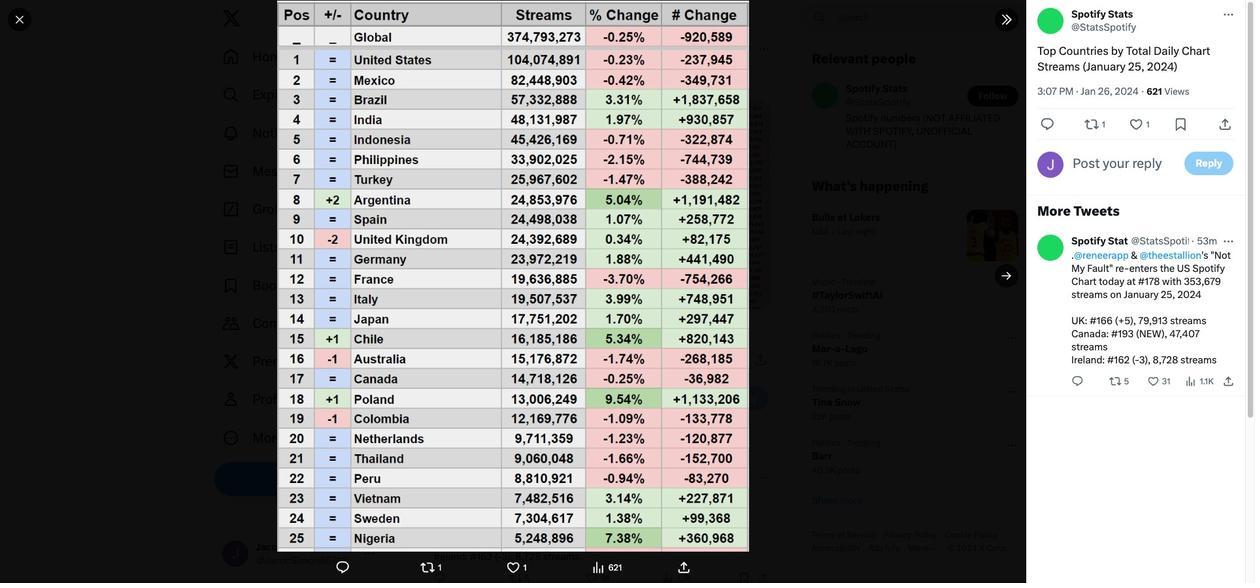 Task type: describe. For each thing, give the bounding box(es) containing it.
621 for 3:07 pm · jan 26, 2024 link to the right
[[1147, 86, 1162, 97]]

jacob
[[256, 541, 284, 553]]

1 horizontal spatial pm
[[1059, 86, 1074, 97]]

1 horizontal spatial top countries by total daily chart streams (january 25, 2024)
[[1038, 44, 1213, 73]]

bookmarks link
[[214, 266, 384, 305]]

spotify stats @statsspotify · 53m inside home timeline element
[[434, 471, 592, 483]]

post text text field for right reply button
[[1074, 154, 1177, 173]]

info
[[885, 543, 900, 553]]

on for @theestallion link in home timeline element
[[625, 499, 636, 511]]

0 vertical spatial 1 repost, 1 like, 621 views group
[[1038, 109, 1235, 140]]

post inside dialog
[[1073, 156, 1100, 171]]

lakers
[[849, 212, 880, 224]]

premium link
[[214, 343, 384, 381]]

primary navigation
[[214, 38, 384, 457]]

47,407 for @reneerapp link corresponding to 5 reposts, 31 likes, 1144 views group within the home timeline element
[[532, 538, 563, 550]]

53m inside home timeline element
[[571, 471, 592, 483]]

0 vertical spatial .
[[1072, 250, 1074, 262]]

lago
[[845, 343, 868, 355]]

daily inside home timeline element
[[516, 79, 542, 92]]

communities
[[253, 316, 333, 331]]

with inside home timeline element
[[525, 499, 544, 511]]

of
[[837, 530, 845, 540]]

trending inside the trending in united states tina snow 22k posts
[[812, 384, 846, 394]]

8,728 inside home timeline element
[[516, 551, 541, 563]]

(new), inside home timeline element
[[499, 538, 530, 550]]

#162 for 5 reposts, 31 likes, 1144 views group within the home timeline element
[[470, 551, 493, 563]]

1 horizontal spatial the
[[1160, 263, 1175, 275]]

reply button inside home timeline element
[[720, 387, 769, 411]]

0 vertical spatial 8,728
[[1153, 354, 1178, 366]]

post your reply for right reply button
[[1073, 156, 1162, 171]]

corp.
[[987, 543, 1008, 553]]

ads
[[868, 543, 884, 553]]

your for reply button within home timeline element
[[466, 391, 492, 407]]

. inside home timeline element
[[434, 486, 437, 498]]

more for reply button within home timeline element
[[400, 439, 433, 455]]

"not for 5 reposts, 31 likes, 1144 views group containing 5
[[1211, 250, 1231, 262]]

service
[[847, 530, 876, 540]]

chart inside the top countries by total daily chart streams (january 25, 2024)
[[1182, 44, 1211, 58]]

account)
[[846, 139, 897, 150]]

353,679 inside home timeline element
[[547, 499, 584, 511]]

40.9k
[[812, 466, 836, 475]]

1.1k link
[[1185, 375, 1217, 388]]

(+5), for 5 reposts, 31 likes, 1144 views group containing 5
[[1115, 315, 1136, 327]]

countries inside home timeline element
[[422, 79, 471, 92]]

states
[[885, 384, 910, 394]]

daily inside the top countries by total daily chart streams (january 25, 2024)
[[1154, 44, 1179, 58]]

0 vertical spatial views
[[1165, 86, 1190, 97]]

lists link
[[214, 228, 384, 266]]

notifications
[[253, 125, 330, 141]]

1 horizontal spatial &
[[1131, 250, 1138, 262]]

united
[[857, 384, 883, 394]]

1 inside home timeline element
[[595, 355, 599, 365]]

1 vertical spatial at
[[1127, 276, 1136, 288]]

@statsspotify link inside relevant people section
[[846, 96, 911, 109]]

53m link inside home timeline element
[[571, 471, 592, 484]]

1 horizontal spatial canada:
[[1072, 328, 1109, 340]]

©
[[947, 543, 955, 553]]

bulls
[[812, 212, 835, 224]]

today inside home timeline element
[[462, 499, 487, 511]]

profile link
[[214, 381, 384, 419]]

what's happening
[[812, 179, 929, 194]]

@statsspotify inside relevant people section
[[846, 97, 911, 109]]

#166 for 5 reposts, 31 likes, 1144 views group containing 5
[[1090, 315, 1113, 327]]

simon
[[286, 541, 316, 553]]

1 horizontal spatial 's
[[1202, 250, 1209, 262]]

show
[[812, 495, 837, 507]]

by inside the top countries by total daily chart streams (january 25, 2024)
[[1111, 44, 1124, 58]]

bookmarks
[[253, 278, 321, 293]]

views inside home timeline element
[[527, 322, 552, 332]]

posts inside the trending in united states tina snow 22k posts
[[830, 412, 852, 422]]

accessibility link
[[811, 543, 868, 554]]

politics for mar-
[[812, 331, 841, 341]]

premium
[[253, 354, 306, 369]]

in
[[848, 384, 855, 394]]

explore
[[253, 87, 297, 103]]

0 vertical spatial @theestallion
[[1140, 250, 1202, 262]]

1 horizontal spatial us
[[1177, 263, 1190, 275]]

's inside home timeline element
[[564, 486, 571, 498]]

cookie policy link
[[945, 530, 1005, 541]]

621 for 3:07 pm · jan 26, 2024 link to the bottom
[[509, 322, 525, 332]]

trending in united states tina snow 22k posts
[[812, 384, 910, 422]]

night
[[856, 227, 876, 237]]

3:07 pm · jan 26, 2024 · 621 views for 3:07 pm · jan 26, 2024 link to the right
[[1038, 86, 1190, 97]]

cookie
[[945, 530, 972, 540]]

1 horizontal spatial 353,679
[[1184, 276, 1221, 288]]

ads info
[[868, 543, 900, 553]]

a-
[[835, 343, 845, 355]]

the inside home timeline element
[[684, 486, 699, 498]]

1 horizontal spatial reply
[[1196, 158, 1223, 169]]

by inside home timeline element
[[474, 79, 486, 92]]

snow
[[835, 397, 861, 409]]

@reneerapp link for 5 reposts, 31 likes, 1144 views group containing 5
[[1074, 250, 1129, 262]]

1 horizontal spatial (new),
[[1136, 328, 1167, 340]]

· inside politics · trending mar-a-lago 16.7k posts
[[843, 331, 845, 341]]

· inside music · trending #taylorswiftal 4,203 posts
[[837, 277, 840, 287]]

31
[[1162, 377, 1171, 386]]

jan for 3:07 pm · jan 26, 2024 link to the right
[[1081, 86, 1096, 97]]

0 vertical spatial @reneerapp
[[1074, 250, 1129, 262]]

footer navigation
[[801, 529, 1030, 555]]

top inside the top countries by total daily chart streams (january 25, 2024)
[[1038, 44, 1056, 58]]

0 vertical spatial enters
[[1129, 263, 1158, 275]]

mar-
[[812, 343, 835, 355]]

(january inside the top countries by total daily chart streams (january 25, 2024)
[[1083, 60, 1126, 73]]

show more
[[812, 495, 863, 507]]

january for 5 reposts, 31 likes, 1144 views group containing 5 @reneerapp link
[[1124, 289, 1159, 301]]

16.7k
[[812, 358, 833, 368]]

x
[[979, 543, 985, 553]]

communities link
[[214, 305, 384, 343]]

1 horizontal spatial reply
[[1132, 156, 1162, 171]]

"not for 5 reposts, 31 likes, 1144 views group within the home timeline element
[[573, 486, 594, 498]]

tweets for the post text text field within the home timeline element
[[436, 439, 482, 455]]

spotify numbers (not affiliated with spotify, unofficial account)
[[846, 112, 1001, 150]]

0 vertical spatial 79,913
[[1138, 315, 1168, 327]]

more
[[840, 495, 863, 507]]

at inside home timeline element
[[489, 499, 498, 511]]

privacy policy link
[[884, 530, 945, 541]]

last
[[837, 227, 854, 237]]

© 2024 x corp.
[[947, 543, 1008, 553]]

january for @reneerapp link corresponding to 5 reposts, 31 likes, 1144 views group within the home timeline element
[[638, 499, 673, 511]]

1 vertical spatial 1 repost, 1 like, 621 views group
[[400, 344, 770, 375]]

0 vertical spatial with
[[1162, 276, 1182, 288]]

1 horizontal spatial 1 button
[[578, 345, 602, 375]]

0 horizontal spatial 1 button
[[506, 552, 530, 583]]

26, inside home timeline element
[[461, 321, 475, 333]]

countries inside the top countries by total daily chart streams (january 25, 2024)
[[1059, 44, 1109, 58]]

music
[[812, 277, 835, 287]]

top inside home timeline element
[[400, 79, 419, 92]]

accessibility
[[811, 543, 861, 553]]

on for 5 reposts, 31 likes, 1144 views group containing 5 @reneerapp link's @theestallion link
[[1110, 289, 1122, 301]]

0 vertical spatial 's "not my fault" re-enters the us spotify chart today at #178 with 353,679 streams on january 25, 2024 uk: #166 (+5), 79,913 streams canada: #193 (new), 47,407 streams ireland: #162 (-3), 8,728 streams
[[1072, 250, 1233, 366]]

affiliated
[[949, 112, 1001, 124]]

lists
[[253, 240, 281, 255]]

Search query text field
[[830, 4, 1029, 31]]

follow
[[979, 91, 1007, 101]]

numbers
[[881, 112, 921, 124]]

's "not my fault" re-enters the us spotify chart today at #178 with 353,679 streams on january 25, 2024 uk: #166 (+5), 79,913 streams canada: #193 (new), 47,407 streams ireland: #162 (-3), 8,728 streams inside home timeline element
[[434, 486, 752, 563]]

0 vertical spatial . @reneerapp & @theestallion
[[1072, 250, 1202, 262]]

5 button
[[1109, 375, 1132, 388]]

policy for privacy policy
[[914, 530, 937, 540]]

top countries by total daily chart streams (january 25, 2024) inside home timeline element
[[400, 79, 716, 92]]

Search search field
[[801, 3, 1030, 32]]

my for @reneerapp link corresponding to 5 reposts, 31 likes, 1144 views group within the home timeline element
[[596, 486, 609, 498]]

2 horizontal spatial 1 button
[[1129, 109, 1153, 139]]

1 vertical spatial 3:07 pm · jan 26, 2024 link
[[400, 321, 502, 334]]

politics · trending mar-a-lago 16.7k posts
[[812, 331, 881, 368]]

0 vertical spatial ireland:
[[1072, 354, 1105, 366]]

@reneerapp inside home timeline element
[[437, 486, 492, 498]]

post link
[[214, 462, 367, 496]]

1 horizontal spatial reply button
[[1185, 152, 1234, 175]]

#178 for 5 reposts, 31 likes, 1144 views group containing 5 @reneerapp link
[[1138, 276, 1160, 288]]

(- for 5 reposts, 31 likes, 1144 views group containing 5
[[1132, 354, 1139, 366]]

terms of service
[[811, 530, 876, 540]]

home link
[[214, 38, 384, 76]]

jacob simon @jacobsimon66718
[[256, 541, 347, 567]]

5
[[1124, 377, 1129, 386]]

relevant people section
[[802, 43, 1029, 159]]

3:07 for 3:07 pm · jan 26, 2024 link to the bottom
[[400, 321, 420, 333]]

more for right reply button
[[1038, 203, 1071, 219]]

relevant
[[812, 51, 869, 67]]

posts inside politics · trending mar-a-lago 16.7k posts
[[835, 358, 857, 368]]

spotify,
[[873, 126, 914, 137]]

0 vertical spatial 26,
[[1098, 86, 1113, 97]]

pm inside home timeline element
[[422, 321, 436, 333]]

trending for #taylorswiftal
[[841, 277, 875, 287]]

bulls at lakers nba · last night
[[812, 212, 880, 238]]

2024) inside the top countries by total daily chart streams (january 25, 2024)
[[1147, 60, 1178, 73]]

privacy policy
[[884, 530, 937, 540]]

explore link
[[214, 76, 384, 114]]

ads info link
[[868, 543, 908, 554]]

more tweets for right reply button
[[1038, 203, 1120, 219]]

2 vertical spatial 1 repost, 1 like, 621 views group
[[328, 552, 699, 583]]

grok
[[253, 201, 281, 217]]

people
[[872, 51, 916, 67]]

posts inside music · trending #taylorswiftal 4,203 posts
[[837, 305, 859, 315]]

53m link inside dialog
[[1197, 235, 1218, 248]]

terms
[[811, 530, 835, 540]]

unofficial
[[916, 126, 973, 137]]

ireland: inside home timeline element
[[434, 551, 468, 563]]

#taylorswiftal
[[812, 290, 883, 301]]

0 vertical spatial spotify stats @statsspotify
[[1072, 8, 1136, 33]]

621 link
[[591, 552, 625, 583]]

0 vertical spatial fault"
[[1087, 263, 1113, 275]]

(+5), for 5 reposts, 31 likes, 1144 views group within the home timeline element
[[478, 525, 499, 537]]

(- for 5 reposts, 31 likes, 1144 views group within the home timeline element
[[495, 551, 502, 563]]

posts inside 'politics · trending barr 40.9k posts'
[[838, 466, 860, 475]]



Task type: locate. For each thing, give the bounding box(es) containing it.
47,407 inside home timeline element
[[532, 538, 563, 550]]

posts down a-
[[835, 358, 857, 368]]

post text image
[[1074, 154, 1177, 173]]

0 horizontal spatial ireland:
[[434, 551, 468, 563]]

uk: inside dialog
[[1072, 315, 1088, 327]]

politics · trending barr 40.9k posts
[[812, 438, 881, 475]]

more tweets inside dialog
[[1038, 203, 1120, 219]]

0 vertical spatial 47,407
[[1170, 328, 1200, 340]]

0 vertical spatial more
[[1038, 203, 1071, 219]]

trending for barr
[[847, 438, 881, 448]]

Post text text field
[[1074, 154, 1177, 173], [436, 390, 712, 408]]

3:07
[[1038, 86, 1057, 97], [400, 321, 420, 333]]

2 policy from the left
[[974, 530, 998, 540]]

1 vertical spatial by
[[474, 79, 486, 92]]

3), for 5 reposts, 31 likes, 1144 views group within the home timeline element
[[502, 551, 513, 563]]

@statsspotify
[[1072, 22, 1136, 33], [434, 56, 499, 68], [846, 97, 911, 109], [1131, 235, 1196, 247], [498, 471, 563, 483]]

0 horizontal spatial 26,
[[461, 321, 475, 333]]

0 vertical spatial today
[[1099, 276, 1125, 288]]

0 horizontal spatial reply button
[[720, 387, 769, 411]]

stats inside relevant people section
[[883, 83, 908, 95]]

0 horizontal spatial top
[[400, 79, 419, 92]]

show more link
[[802, 484, 1029, 518]]

at inside bulls at lakers nba · last night
[[837, 212, 847, 224]]

views
[[1165, 86, 1190, 97], [527, 322, 552, 332]]

"not inside home timeline element
[[573, 486, 594, 498]]

1 vertical spatial 53m link
[[571, 471, 592, 484]]

5 reposts, 31 likes, 1144 views group inside home timeline element
[[434, 571, 770, 583]]

3:07 inside home timeline element
[[400, 321, 420, 333]]

1 button for 1 button to the right
[[1085, 109, 1108, 139]]

dialog containing post your reply
[[0, 0, 1255, 583]]

0 horizontal spatial 8,728
[[516, 551, 541, 563]]

total inside home timeline element
[[489, 79, 514, 92]]

spotify stats link
[[1072, 8, 1133, 21], [434, 42, 496, 56], [846, 82, 911, 96], [1072, 235, 1133, 248], [434, 471, 496, 484]]

relevant people
[[812, 51, 916, 67]]

spotify
[[1072, 8, 1106, 20], [434, 43, 469, 55], [846, 83, 881, 95], [846, 112, 878, 124], [1072, 235, 1106, 247], [1193, 263, 1225, 275], [434, 471, 469, 483], [717, 486, 749, 498]]

posts
[[837, 305, 859, 315], [835, 358, 857, 368], [830, 412, 852, 422], [838, 466, 860, 475]]

621
[[1147, 86, 1162, 97], [509, 322, 525, 332], [608, 563, 622, 573]]

0 vertical spatial (new),
[[1136, 328, 1167, 340]]

by
[[1111, 44, 1124, 58], [474, 79, 486, 92]]

spotify inside spotify numbers (not affiliated with spotify, unofficial account)
[[846, 112, 878, 124]]

streams inside home timeline element
[[576, 79, 618, 92]]

3:07 pm · jan 26, 2024 · 621 views
[[1038, 86, 1190, 97], [400, 321, 552, 333]]

enters
[[1129, 263, 1158, 275], [654, 486, 682, 498]]

0 horizontal spatial 3),
[[502, 551, 513, 563]]

0 horizontal spatial 's
[[564, 486, 571, 498]]

47,407 for 5 reposts, 31 likes, 1144 views group containing 5 @reneerapp link
[[1170, 328, 1200, 340]]

#162 inside dialog
[[1107, 354, 1130, 366]]

politics up barr on the bottom
[[812, 438, 841, 448]]

trending up tina
[[812, 384, 846, 394]]

0 vertical spatial politics
[[812, 331, 841, 341]]

uk: for 5 reposts, 31 likes, 1144 views group containing 5
[[1072, 315, 1088, 327]]

3:07 for 3:07 pm · jan 26, 2024 link to the right
[[1038, 86, 1057, 97]]

at
[[837, 212, 847, 224], [1127, 276, 1136, 288], [489, 499, 498, 511]]

0 horizontal spatial 79,913
[[501, 525, 531, 537]]

1 horizontal spatial spotify stats @statsspotify · 53m
[[1072, 235, 1218, 247]]

4,203
[[812, 305, 835, 315]]

politics up mar-
[[812, 331, 841, 341]]

1 vertical spatial 3),
[[502, 551, 513, 563]]

0 vertical spatial (+5),
[[1115, 315, 1136, 327]]

posts down #taylorswiftal
[[837, 305, 859, 315]]

privacy
[[884, 530, 912, 540]]

messages
[[253, 163, 313, 179]]

1 horizontal spatial #162
[[1107, 354, 1130, 366]]

1 horizontal spatial 5 reposts, 31 likes, 1144 views group
[[1072, 375, 1235, 388]]

0 horizontal spatial 621
[[509, 322, 525, 332]]

1 vertical spatial . @reneerapp & @theestallion
[[434, 486, 564, 498]]

january inside home timeline element
[[638, 499, 673, 511]]

@statsspotify link
[[1072, 21, 1136, 34], [434, 56, 499, 69], [846, 96, 911, 109], [1131, 235, 1196, 248], [498, 471, 563, 484]]

re- inside dialog
[[1115, 263, 1129, 275]]

happening
[[860, 179, 929, 194]]

1 horizontal spatial daily
[[1154, 44, 1179, 58]]

uk:
[[1072, 315, 1088, 327], [434, 525, 450, 537]]

nba
[[812, 227, 829, 237]]

0 horizontal spatial (january
[[621, 79, 664, 92]]

trending inside 'politics · trending barr 40.9k posts'
[[847, 438, 881, 448]]

@theestallion inside home timeline element
[[502, 486, 564, 498]]

tina
[[812, 397, 833, 409]]

3),
[[1139, 354, 1151, 366], [502, 551, 513, 563]]

policy inside cookie policy accessibility
[[974, 530, 998, 540]]

streams inside the top countries by total daily chart streams (january 25, 2024)
[[1038, 60, 1080, 73]]

@theestallion
[[1140, 250, 1202, 262], [502, 486, 564, 498]]

my
[[1072, 263, 1085, 275], [596, 486, 609, 498]]

& inside home timeline element
[[494, 486, 500, 498]]

3), for 5 reposts, 31 likes, 1144 views group containing 5
[[1139, 354, 1151, 366]]

1 horizontal spatial 79,913
[[1138, 315, 1168, 327]]

posts down snow
[[830, 412, 852, 422]]

0 vertical spatial 's
[[1202, 250, 1209, 262]]

1 vertical spatial @reneerapp link
[[437, 486, 492, 498]]

1 vertical spatial spotify stats @statsspotify
[[434, 43, 499, 68]]

trending up lago
[[847, 331, 881, 341]]

politics inside politics · trending mar-a-lago 16.7k posts
[[812, 331, 841, 341]]

1 vertical spatial on
[[625, 499, 636, 511]]

re- for @reneerapp link corresponding to 5 reposts, 31 likes, 1144 views group within the home timeline element
[[640, 486, 654, 498]]

1 horizontal spatial views
[[1165, 86, 1190, 97]]

profile
[[253, 392, 291, 408]]

3:07 pm · jan 26, 2024 · 621 views inside dialog
[[1038, 86, 1190, 97]]

on inside dialog
[[1110, 289, 1122, 301]]

messages link
[[214, 152, 384, 190]]

53m
[[1197, 235, 1218, 247], [571, 471, 592, 483]]

1 vertical spatial today
[[462, 499, 487, 511]]

53m inside dialog
[[1197, 235, 1218, 247]]

1 horizontal spatial .
[[1072, 250, 1074, 262]]

tweets inside dialog
[[1074, 203, 1120, 219]]

1 button inside group
[[1085, 109, 1108, 139]]

post your reply for reply button within home timeline element
[[435, 391, 525, 407]]

1 horizontal spatial 3:07 pm · jan 26, 2024 link
[[1038, 85, 1139, 98]]

1 horizontal spatial by
[[1111, 44, 1124, 58]]

1 vertical spatial @reneerapp
[[437, 486, 492, 498]]

1 horizontal spatial @reneerapp
[[1074, 250, 1129, 262]]

@jacobsimon66718
[[256, 555, 347, 567]]

1 horizontal spatial 3:07
[[1038, 86, 1057, 97]]

canada: inside home timeline element
[[434, 538, 472, 550]]

0 vertical spatial @theestallion link
[[1140, 250, 1202, 262]]

#178 inside home timeline element
[[501, 499, 523, 511]]

· inside 'politics · trending barr 40.9k posts'
[[843, 438, 845, 448]]

0 vertical spatial spotify stats @statsspotify · 53m
[[1072, 235, 1218, 247]]

0 horizontal spatial more tweets
[[400, 439, 482, 455]]

trending up #taylorswiftal
[[841, 277, 875, 287]]

2 politics from the top
[[812, 438, 841, 448]]

(not
[[923, 112, 946, 124]]

fault" inside home timeline element
[[612, 486, 638, 498]]

total inside the top countries by total daily chart streams (january 25, 2024)
[[1126, 44, 1151, 58]]

3), inside dialog
[[1139, 354, 1151, 366]]

jan inside home timeline element
[[444, 321, 459, 333]]

spotify stats @statsspotify inside home timeline element
[[434, 43, 499, 68]]

1 vertical spatial @theestallion
[[502, 486, 564, 498]]

streams
[[1038, 60, 1080, 73], [576, 79, 618, 92]]

0 horizontal spatial 1 button
[[421, 552, 444, 583]]

my inside home timeline element
[[596, 486, 609, 498]]

terms of service link
[[811, 530, 884, 541]]

us
[[1177, 263, 1190, 275], [702, 486, 715, 498]]

#193 inside dialog
[[1111, 328, 1134, 340]]

post text text field inside dialog
[[1074, 154, 1177, 173]]

re-
[[1115, 263, 1129, 275], [640, 486, 654, 498]]

home timeline element
[[390, 0, 781, 583]]

enters inside home timeline element
[[654, 486, 682, 498]]

policy right privacy
[[914, 530, 937, 540]]

1 vertical spatial reply button
[[720, 387, 769, 411]]

(+5), inside dialog
[[1115, 315, 1136, 327]]

1 button
[[1129, 109, 1153, 139], [578, 345, 602, 375], [506, 552, 530, 583]]

1 vertical spatial more
[[400, 439, 433, 455]]

0 vertical spatial #178
[[1138, 276, 1160, 288]]

0 horizontal spatial today
[[462, 499, 487, 511]]

0 horizontal spatial 53m link
[[571, 471, 592, 484]]

post your reply inside dialog
[[1073, 156, 1162, 171]]

(january
[[1083, 60, 1126, 73], [621, 79, 664, 92]]

my for 5 reposts, 31 likes, 1144 views group containing 5 @reneerapp link
[[1072, 263, 1085, 275]]

1 vertical spatial 3:07
[[400, 321, 420, 333]]

policy
[[914, 530, 937, 540], [974, 530, 998, 540]]

#166 inside dialog
[[1090, 315, 1113, 327]]

my inside dialog
[[1072, 263, 1085, 275]]

reply inside home timeline element
[[731, 393, 758, 405]]

0 vertical spatial &
[[1131, 250, 1138, 262]]

spotify stats @statsspotify
[[1072, 8, 1136, 33], [434, 43, 499, 68], [846, 83, 911, 109]]

(+5), inside home timeline element
[[478, 525, 499, 537]]

1.1k
[[1200, 377, 1214, 386]]

2 vertical spatial spotify stats @statsspotify
[[846, 83, 911, 109]]

reply
[[1132, 156, 1162, 171], [495, 391, 525, 407]]

's
[[1202, 250, 1209, 262], [564, 486, 571, 498]]

1 horizontal spatial #193
[[1111, 328, 1134, 340]]

#178 for @reneerapp link corresponding to 5 reposts, 31 likes, 1144 views group within the home timeline element
[[501, 499, 523, 511]]

@reneerapp
[[1074, 250, 1129, 262], [437, 486, 492, 498]]

#178 inside dialog
[[1138, 276, 1160, 288]]

1 vertical spatial reply
[[495, 391, 525, 407]]

1 horizontal spatial re-
[[1115, 263, 1129, 275]]

5 reposts, 31 likes, 1144 views group
[[1072, 375, 1235, 388], [434, 571, 770, 583]]

22k
[[812, 412, 828, 422]]

dialog
[[0, 0, 1255, 583]]

trending
[[841, 277, 875, 287], [847, 331, 881, 341], [812, 384, 846, 394], [847, 438, 881, 448]]

0 horizontal spatial re-
[[640, 486, 654, 498]]

group
[[0, 0, 1255, 552]]

trending inside music · trending #taylorswiftal 4,203 posts
[[841, 277, 875, 287]]

trending for mar-a-lago
[[847, 331, 881, 341]]

5 reposts, 31 likes, 1144 views group containing 5
[[1072, 375, 1235, 388]]

your for right reply button
[[1103, 156, 1129, 171]]

0 vertical spatial 5 reposts, 31 likes, 1144 views group
[[1072, 375, 1235, 388]]

2 horizontal spatial spotify stats @statsspotify
[[1072, 8, 1136, 33]]

1 policy from the left
[[914, 530, 937, 540]]

(january inside home timeline element
[[621, 79, 664, 92]]

tweets for the post text text field in the dialog
[[1074, 203, 1120, 219]]

· inside bulls at lakers nba · last night
[[832, 226, 835, 238]]

·
[[1076, 86, 1079, 97], [1142, 86, 1144, 97], [832, 226, 835, 238], [1192, 235, 1195, 247], [837, 277, 840, 287], [439, 321, 441, 333], [504, 321, 507, 333], [843, 331, 845, 341], [843, 438, 845, 448], [566, 471, 569, 483]]

0 horizontal spatial 353,679
[[547, 499, 584, 511]]

31 button
[[1147, 375, 1173, 388]]

0 horizontal spatial countries
[[422, 79, 471, 92]]

policy up x
[[974, 530, 998, 540]]

#162 for 5 reposts, 31 likes, 1144 views group containing 5
[[1107, 354, 1130, 366]]

0 horizontal spatial #193
[[474, 538, 497, 550]]

3:07 pm · jan 26, 2024 link
[[1038, 85, 1139, 98], [400, 321, 502, 334]]

1 vertical spatial daily
[[516, 79, 542, 92]]

2 vertical spatial 1 button
[[506, 552, 530, 583]]

music · trending #taylorswiftal 4,203 posts
[[812, 277, 883, 315]]

0 vertical spatial #162
[[1107, 354, 1130, 366]]

1 vertical spatial 2024)
[[685, 79, 716, 92]]

#166 for 5 reposts, 31 likes, 1144 views group within the home timeline element
[[452, 525, 475, 537]]

@theestallion link for 5 reposts, 31 likes, 1144 views group containing 5 @reneerapp link
[[1140, 250, 1202, 262]]

(- inside dialog
[[1132, 354, 1139, 366]]

#166
[[1090, 315, 1113, 327], [452, 525, 475, 537]]

0 horizontal spatial @theestallion
[[502, 486, 564, 498]]

posts right 40.9k
[[838, 466, 860, 475]]

jan inside dialog
[[1081, 86, 1096, 97]]

fault"
[[1087, 263, 1113, 275], [612, 486, 638, 498]]

2 vertical spatial 621
[[608, 563, 622, 573]]

grok link
[[214, 190, 384, 228]]

0 vertical spatial 1 button
[[1085, 109, 1108, 139]]

@reneerapp link
[[1074, 250, 1129, 262], [437, 486, 492, 498]]

#193 for 5 reposts, 31 likes, 1144 views group within the home timeline element
[[474, 538, 497, 550]]

.
[[1072, 250, 1074, 262], [434, 486, 437, 498]]

tweets
[[1074, 203, 1120, 219], [436, 439, 482, 455]]

2 horizontal spatial 621
[[1147, 86, 1162, 97]]

your
[[1103, 156, 1129, 171], [466, 391, 492, 407]]

1 horizontal spatial 26,
[[1098, 86, 1113, 97]]

@reneerapp link for 5 reposts, 31 likes, 1144 views group within the home timeline element
[[437, 486, 492, 498]]

us inside home timeline element
[[702, 486, 715, 498]]

uk: for 5 reposts, 31 likes, 1144 views group within the home timeline element
[[434, 525, 450, 537]]

re- inside home timeline element
[[640, 486, 654, 498]]

re- for 5 reposts, 31 likes, 1144 views group containing 5 @reneerapp link
[[1115, 263, 1129, 275]]

follow button
[[968, 85, 1019, 106]]

0 horizontal spatial spotify stats @statsspotify · 53m
[[434, 471, 592, 483]]

1 vertical spatial tweets
[[436, 439, 482, 455]]

#193 for 5 reposts, 31 likes, 1144 views group containing 5
[[1111, 328, 1134, 340]]

more tweets inside home timeline element
[[400, 439, 482, 455]]

more tweets for reply button within home timeline element
[[400, 439, 482, 455]]

47,407
[[1170, 328, 1200, 340], [532, 538, 563, 550]]

spotify stats @statsspotify inside relevant people section
[[846, 83, 911, 109]]

0 vertical spatial 353,679
[[1184, 276, 1221, 288]]

79,913 inside home timeline element
[[501, 525, 531, 537]]

1 horizontal spatial total
[[1126, 44, 1151, 58]]

trending down the trending in united states tina snow 22k posts at the right bottom
[[847, 438, 881, 448]]

policy for cookie policy accessibility
[[974, 530, 998, 540]]

what's
[[812, 179, 857, 194]]

. @reneerapp & @theestallion inside home timeline element
[[434, 486, 564, 498]]

353,679
[[1184, 276, 1221, 288], [547, 499, 584, 511]]

0 horizontal spatial 47,407
[[532, 538, 563, 550]]

621 inside group
[[608, 563, 622, 573]]

the
[[1160, 263, 1175, 275], [684, 486, 699, 498]]

post text text field for reply button within home timeline element
[[436, 390, 712, 408]]

1 repost, 1 like, 621 views group
[[1038, 109, 1235, 140], [400, 344, 770, 375], [328, 552, 699, 583]]

barr
[[812, 450, 832, 462]]

on inside home timeline element
[[625, 499, 636, 511]]

#178
[[1138, 276, 1160, 288], [501, 499, 523, 511]]

0 horizontal spatial #162
[[470, 551, 493, 563]]

home
[[253, 49, 289, 65]]

47,407 inside dialog
[[1170, 328, 1200, 340]]

5 reposts, 31 likes, 1144 views group inside dialog
[[1072, 375, 1235, 388]]

0 vertical spatial (-
[[1132, 354, 1139, 366]]

79,913
[[1138, 315, 1168, 327], [501, 525, 531, 537]]

today
[[1099, 276, 1125, 288], [462, 499, 487, 511]]

@theestallion link inside home timeline element
[[502, 486, 564, 498]]

25, inside the top countries by total daily chart streams (january 25, 2024)
[[1128, 60, 1145, 73]]

@theestallion link for @reneerapp link corresponding to 5 reposts, 31 likes, 1144 views group within the home timeline element
[[502, 486, 564, 498]]

1 politics from the top
[[812, 331, 841, 341]]

your inside home timeline element
[[466, 391, 492, 407]]

1 vertical spatial "not
[[573, 486, 594, 498]]

notifications link
[[214, 114, 384, 152]]

2024 inside footer navigation
[[956, 543, 977, 553]]

1 horizontal spatial 8,728
[[1153, 354, 1178, 366]]

0 vertical spatial 621
[[1147, 86, 1162, 97]]

jan for 3:07 pm · jan 26, 2024 link to the bottom
[[444, 321, 459, 333]]

january inside dialog
[[1124, 289, 1159, 301]]

1 vertical spatial #193
[[474, 538, 497, 550]]

reply inside home timeline element
[[495, 391, 525, 407]]

politics for barr
[[812, 438, 841, 448]]

621 inside home timeline element
[[509, 322, 525, 332]]

1 button for the left 1 button
[[421, 552, 444, 583]]

0 vertical spatial 3),
[[1139, 354, 1151, 366]]

0 horizontal spatial #166
[[452, 525, 475, 537]]

3:07 inside dialog
[[1038, 86, 1057, 97]]

0 vertical spatial 2024)
[[1147, 60, 1178, 73]]

1 vertical spatial spotify stats @statsspotify · 53m
[[434, 471, 592, 483]]

1
[[1102, 120, 1106, 129], [1146, 120, 1150, 129], [595, 355, 599, 365], [438, 563, 442, 573], [523, 563, 527, 573]]

1 vertical spatial (+5),
[[478, 525, 499, 537]]

1 vertical spatial countries
[[422, 79, 471, 92]]

3), inside home timeline element
[[502, 551, 513, 563]]

3:07 pm · jan 26, 2024 · 621 views for 3:07 pm · jan 26, 2024 link to the bottom
[[400, 321, 552, 333]]

2024) inside home timeline element
[[685, 79, 716, 92]]

cookie policy accessibility
[[811, 530, 998, 553]]

spotify stats link inside relevant people section
[[846, 82, 911, 96]]

1 button
[[1085, 109, 1108, 139], [421, 552, 444, 583]]

with
[[846, 126, 871, 137]]



Task type: vqa. For each thing, say whether or not it's contained in the screenshot.
'"Not' related to @reneerapp link to the right's @Theestallion link
yes



